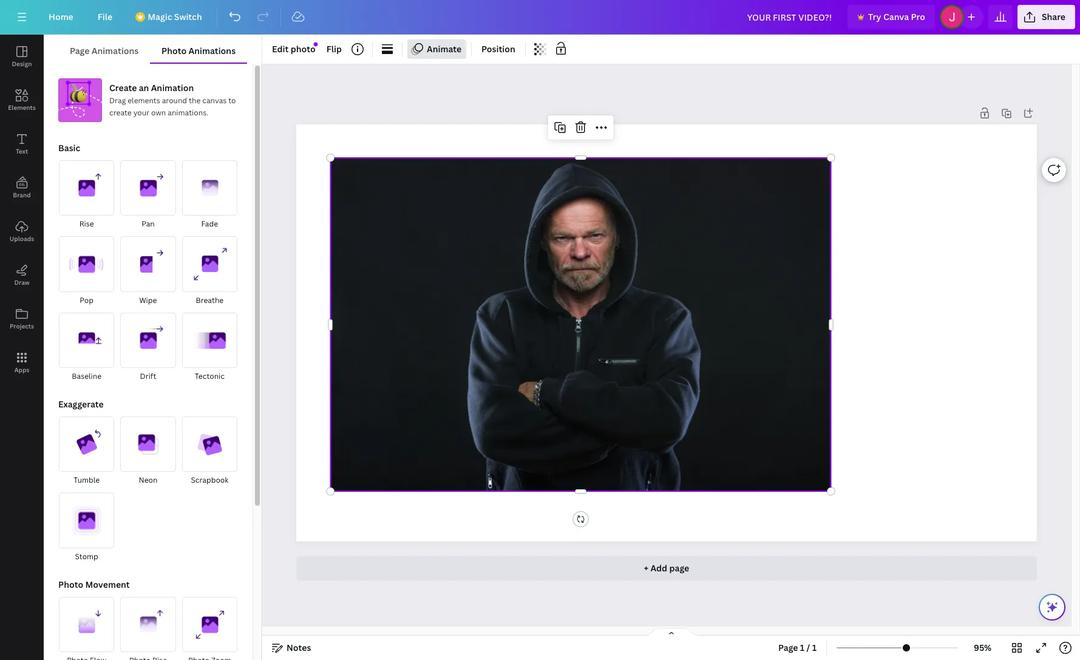 Task type: locate. For each thing, give the bounding box(es) containing it.
page down "home" link
[[70, 45, 90, 56]]

home
[[49, 11, 73, 22]]

photo down magic switch
[[162, 45, 187, 56]]

pop
[[80, 295, 94, 305]]

photo for photo movement
[[58, 579, 83, 590]]

neon
[[139, 475, 158, 486]]

elements button
[[0, 78, 44, 122]]

1 right /
[[813, 642, 817, 654]]

projects
[[10, 322, 34, 330]]

animations for page animations
[[92, 45, 139, 56]]

Design title text field
[[738, 5, 843, 29]]

file button
[[88, 5, 122, 29]]

fade
[[201, 219, 218, 229]]

animations down the "switch"
[[189, 45, 236, 56]]

around
[[162, 95, 187, 106]]

brand
[[13, 191, 31, 199]]

side panel tab list
[[0, 35, 44, 385]]

position
[[482, 43, 516, 55]]

tectonic button
[[181, 312, 238, 383]]

edit photo button
[[267, 39, 321, 59]]

fade image
[[182, 160, 238, 216]]

rise
[[79, 219, 94, 229]]

share button
[[1018, 5, 1076, 29]]

drag
[[109, 95, 126, 106]]

design
[[12, 60, 32, 68]]

1 vertical spatial photo
[[58, 579, 83, 590]]

file
[[98, 11, 112, 22]]

breathe
[[196, 295, 224, 305]]

exaggerate
[[58, 399, 104, 410]]

1 horizontal spatial page
[[779, 642, 799, 654]]

elements
[[128, 95, 160, 106]]

photo down stomp
[[58, 579, 83, 590]]

tectonic image
[[182, 313, 238, 368]]

edit
[[272, 43, 289, 55]]

rise button
[[58, 160, 115, 231]]

page
[[70, 45, 90, 56], [779, 642, 799, 654]]

canva assistant image
[[1045, 600, 1060, 615]]

animations
[[92, 45, 139, 56], [189, 45, 236, 56]]

text button
[[0, 122, 44, 166]]

1 left /
[[801, 642, 805, 654]]

photo
[[291, 43, 316, 55]]

page animations
[[70, 45, 139, 56]]

0 horizontal spatial 1
[[801, 642, 805, 654]]

photo flow image
[[59, 597, 114, 652]]

2 animations from the left
[[189, 45, 236, 56]]

photo
[[162, 45, 187, 56], [58, 579, 83, 590]]

stomp image
[[59, 493, 114, 548]]

1 vertical spatial page
[[779, 642, 799, 654]]

animate button
[[408, 39, 467, 59]]

add
[[651, 562, 668, 574]]

1 horizontal spatial photo
[[162, 45, 187, 56]]

stomp button
[[58, 492, 115, 564]]

page for page 1 / 1
[[779, 642, 799, 654]]

drift image
[[120, 313, 176, 368]]

basic
[[58, 142, 80, 154]]

1 1 from the left
[[801, 642, 805, 654]]

to
[[229, 95, 236, 106]]

2 1 from the left
[[813, 642, 817, 654]]

flip button
[[322, 39, 347, 59]]

neon image
[[120, 417, 176, 472]]

1
[[801, 642, 805, 654], [813, 642, 817, 654]]

pop button
[[58, 236, 115, 307]]

95% button
[[964, 638, 1003, 658]]

animations down file popup button
[[92, 45, 139, 56]]

0 horizontal spatial animations
[[92, 45, 139, 56]]

edit photo
[[272, 43, 316, 55]]

create
[[109, 82, 137, 94]]

0 vertical spatial page
[[70, 45, 90, 56]]

1 horizontal spatial 1
[[813, 642, 817, 654]]

try canva pro
[[869, 11, 926, 22]]

0 horizontal spatial photo
[[58, 579, 83, 590]]

/
[[807, 642, 811, 654]]

magic switch button
[[127, 5, 212, 29]]

1 horizontal spatial animations
[[189, 45, 236, 56]]

try
[[869, 11, 882, 22]]

the
[[189, 95, 201, 106]]

pop image
[[59, 237, 114, 292]]

animations for photo animations
[[189, 45, 236, 56]]

photo rise image
[[120, 597, 176, 652]]

photo zoom image
[[182, 597, 238, 652]]

position button
[[477, 39, 521, 59]]

page inside button
[[70, 45, 90, 56]]

own
[[151, 108, 166, 118]]

0 vertical spatial photo
[[162, 45, 187, 56]]

+
[[644, 562, 649, 574]]

magic switch
[[148, 11, 202, 22]]

draw button
[[0, 253, 44, 297]]

share
[[1042, 11, 1066, 22]]

photo for photo animations
[[162, 45, 187, 56]]

tumble button
[[58, 416, 115, 487]]

page left /
[[779, 642, 799, 654]]

stomp
[[75, 551, 98, 562]]

1 animations from the left
[[92, 45, 139, 56]]

0 horizontal spatial page
[[70, 45, 90, 56]]

projects button
[[0, 297, 44, 341]]

photo inside photo animations button
[[162, 45, 187, 56]]

elements
[[8, 103, 36, 112]]

your
[[133, 108, 150, 118]]



Task type: describe. For each thing, give the bounding box(es) containing it.
flip
[[327, 43, 342, 55]]

baseline
[[72, 371, 102, 382]]

magic
[[148, 11, 172, 22]]

page
[[670, 562, 690, 574]]

tectonic
[[195, 371, 225, 382]]

draw
[[14, 278, 30, 287]]

create
[[109, 108, 132, 118]]

pan button
[[120, 160, 177, 231]]

photo movement
[[58, 579, 130, 590]]

page for page animations
[[70, 45, 90, 56]]

+ add page
[[644, 562, 690, 574]]

movement
[[85, 579, 130, 590]]

animations.
[[168, 108, 208, 118]]

pan
[[142, 219, 155, 229]]

pan image
[[120, 160, 176, 216]]

design button
[[0, 35, 44, 78]]

pro
[[912, 11, 926, 22]]

tumble
[[74, 475, 100, 486]]

apps button
[[0, 341, 44, 385]]

page animations button
[[58, 39, 150, 63]]

+ add page button
[[296, 556, 1038, 581]]

uploads
[[10, 234, 34, 243]]

baseline image
[[59, 313, 114, 368]]

canvas
[[202, 95, 227, 106]]

wipe button
[[120, 236, 177, 307]]

neon button
[[120, 416, 177, 487]]

photo animations button
[[150, 39, 247, 63]]

show pages image
[[642, 628, 701, 637]]

scrapbook
[[191, 475, 229, 486]]

main menu bar
[[0, 0, 1081, 35]]

photo animations
[[162, 45, 236, 56]]

notes
[[287, 642, 311, 654]]

breathe button
[[181, 236, 238, 307]]

wipe image
[[120, 237, 176, 292]]

uploads button
[[0, 210, 44, 253]]

new image
[[314, 42, 318, 46]]

create an animation drag elements around the canvas to create your own animations.
[[109, 82, 236, 118]]

breathe image
[[182, 237, 238, 292]]

text
[[16, 147, 28, 156]]

apps
[[14, 366, 29, 374]]

home link
[[39, 5, 83, 29]]

animate
[[427, 43, 462, 55]]

notes button
[[267, 638, 316, 658]]

scrapbook button
[[181, 416, 238, 487]]

animation
[[151, 82, 194, 94]]

tumble image
[[59, 417, 114, 472]]

canva
[[884, 11, 910, 22]]

wipe
[[139, 295, 157, 305]]

drift button
[[120, 312, 177, 383]]

fade button
[[181, 160, 238, 231]]

an
[[139, 82, 149, 94]]

baseline button
[[58, 312, 115, 383]]

rise image
[[59, 160, 114, 216]]

try canva pro button
[[848, 5, 935, 29]]

95%
[[974, 642, 992, 654]]

switch
[[174, 11, 202, 22]]

scrapbook image
[[182, 417, 238, 472]]

page 1 / 1
[[779, 642, 817, 654]]

drift
[[140, 371, 156, 382]]

brand button
[[0, 166, 44, 210]]



Task type: vqa. For each thing, say whether or not it's contained in the screenshot.
the rightmost in
no



